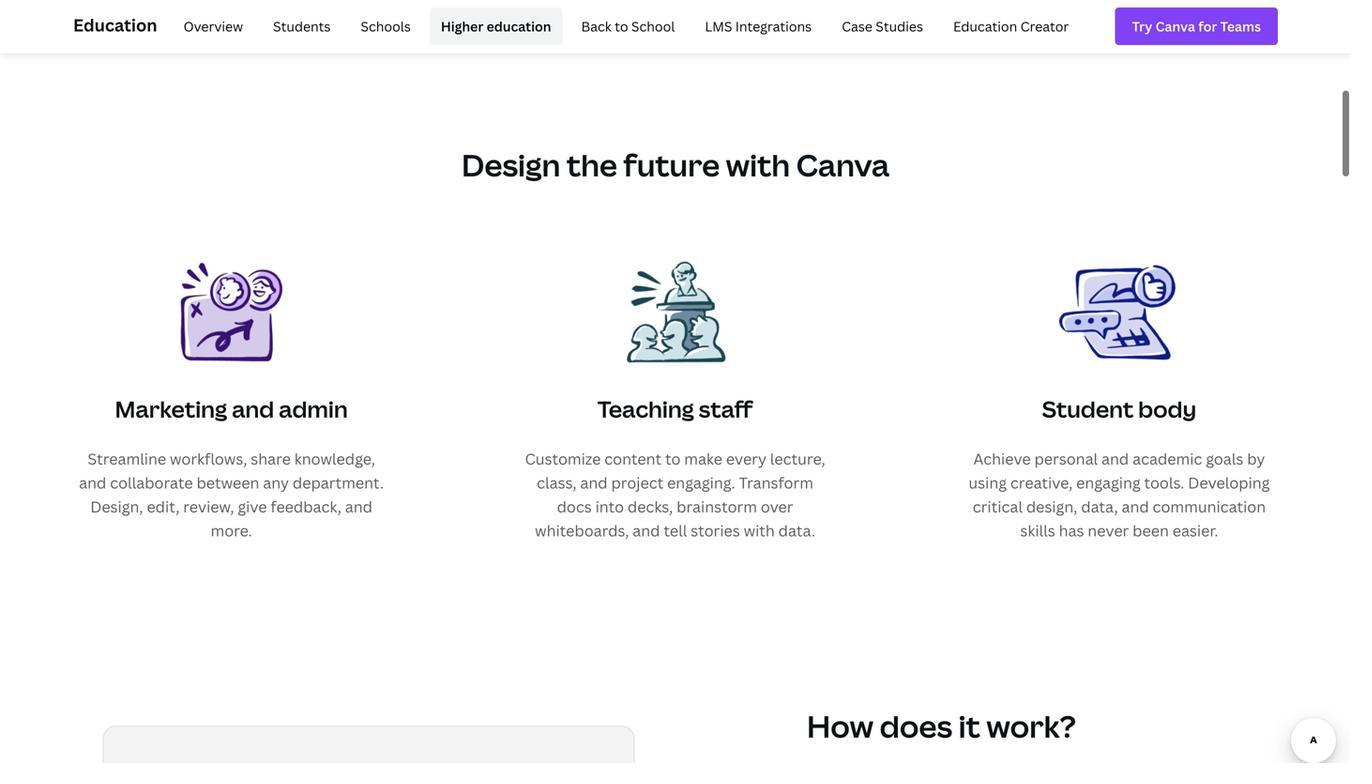 Task type: describe. For each thing, give the bounding box(es) containing it.
studies
[[876, 17, 924, 35]]

between
[[197, 473, 259, 493]]

and up design,
[[79, 473, 106, 493]]

education for education
[[73, 14, 157, 37]]

has
[[1059, 521, 1085, 541]]

to inside customize content to make every lecture, class, and project engaging. transform docs into decks, brainstorm over whiteboards, and tell stories with data.
[[666, 449, 681, 469]]

never
[[1088, 521, 1130, 541]]

transform
[[739, 473, 814, 493]]

the
[[567, 145, 618, 185]]

been
[[1133, 521, 1170, 541]]

staff
[[699, 394, 753, 424]]

body
[[1139, 394, 1197, 424]]

project
[[612, 473, 664, 493]]

by
[[1248, 449, 1266, 469]]

work?
[[987, 706, 1077, 747]]

admin
[[279, 394, 348, 424]]

and up engaging
[[1102, 449, 1130, 469]]

using
[[969, 473, 1007, 493]]

lms
[[705, 17, 733, 35]]

design,
[[90, 497, 143, 517]]

how
[[807, 706, 874, 747]]

any
[[263, 473, 289, 493]]

education element
[[73, 0, 1279, 53]]

streamline
[[88, 449, 166, 469]]

collaborate
[[110, 473, 193, 493]]

and up share
[[232, 394, 274, 424]]

department.
[[293, 473, 384, 493]]

future
[[624, 145, 720, 185]]

schools
[[361, 17, 411, 35]]

workflows,
[[170, 449, 247, 469]]

students
[[273, 17, 331, 35]]

stories
[[691, 521, 740, 541]]

design
[[462, 145, 561, 185]]

more.
[[211, 521, 252, 541]]

streamline workflows, share knowledge, and collaborate between any department. design, edit, review, give feedback, and more.
[[79, 449, 384, 541]]

integrations
[[736, 17, 812, 35]]

data.
[[779, 521, 816, 541]]

personal
[[1035, 449, 1099, 469]]

does
[[880, 706, 953, 747]]

higher education
[[441, 17, 552, 35]]

case studies
[[842, 17, 924, 35]]

teaching staff logo image
[[615, 252, 736, 372]]

content
[[605, 449, 662, 469]]

creative,
[[1011, 473, 1073, 493]]

to inside back to school link
[[615, 17, 629, 35]]

how does it work?
[[807, 706, 1077, 747]]

feedback,
[[271, 497, 342, 517]]

marketing admin logo image
[[171, 252, 292, 372]]

overview link
[[172, 8, 254, 45]]

every
[[726, 449, 767, 469]]

class,
[[537, 473, 577, 493]]

back
[[582, 17, 612, 35]]

students icon image
[[1060, 252, 1180, 372]]

lms integrations
[[705, 17, 812, 35]]

lms integrations link
[[694, 8, 823, 45]]

0 vertical spatial with
[[726, 145, 790, 185]]

teaching staff
[[598, 394, 753, 424]]

customize
[[525, 449, 601, 469]]

student body
[[1043, 394, 1197, 424]]

case studies link
[[831, 8, 935, 45]]

share
[[251, 449, 291, 469]]

higher
[[441, 17, 484, 35]]

over
[[761, 497, 794, 517]]

achieve personal and academic goals by using creative, engaging tools. developing critical design, data, and communication skills has never been easier.
[[969, 449, 1271, 541]]

data,
[[1082, 497, 1119, 517]]



Task type: locate. For each thing, give the bounding box(es) containing it.
make
[[685, 449, 723, 469]]

students link
[[262, 8, 342, 45]]

case
[[842, 17, 873, 35]]

education for education creator
[[954, 17, 1018, 35]]

creator
[[1021, 17, 1070, 35]]

skills
[[1021, 521, 1056, 541]]

goals
[[1206, 449, 1244, 469]]

1 horizontal spatial education
[[954, 17, 1018, 35]]

back to school
[[582, 17, 675, 35]]

to right back at the left top
[[615, 17, 629, 35]]

edit,
[[147, 497, 180, 517]]

decks,
[[628, 497, 673, 517]]

brainstorm
[[677, 497, 758, 517]]

education
[[487, 17, 552, 35]]

design,
[[1027, 497, 1078, 517]]

and down decks,
[[633, 521, 660, 541]]

with down over
[[744, 521, 775, 541]]

to left make
[[666, 449, 681, 469]]

marketing
[[115, 394, 227, 424]]

developing
[[1189, 473, 1271, 493]]

higher education link
[[430, 8, 563, 45]]

0 horizontal spatial to
[[615, 17, 629, 35]]

into
[[596, 497, 624, 517]]

with
[[726, 145, 790, 185], [744, 521, 775, 541]]

back to school link
[[570, 8, 687, 45]]

tell
[[664, 521, 687, 541]]

review,
[[183, 497, 234, 517]]

knowledge,
[[294, 449, 375, 469]]

education creator link
[[942, 8, 1081, 45]]

student
[[1043, 394, 1134, 424]]

docs
[[557, 497, 592, 517]]

overview
[[184, 17, 243, 35]]

school
[[632, 17, 675, 35]]

and up been
[[1122, 497, 1150, 517]]

menu bar inside education element
[[165, 8, 1081, 45]]

with left canva
[[726, 145, 790, 185]]

easier.
[[1173, 521, 1219, 541]]

whiteboards,
[[535, 521, 629, 541]]

engaging
[[1077, 473, 1141, 493]]

education creator
[[954, 17, 1070, 35]]

give
[[238, 497, 267, 517]]

design the future with canva
[[462, 145, 890, 185]]

communication
[[1153, 497, 1266, 517]]

and
[[232, 394, 274, 424], [1102, 449, 1130, 469], [79, 473, 106, 493], [581, 473, 608, 493], [345, 497, 373, 517], [1122, 497, 1150, 517], [633, 521, 660, 541]]

1 vertical spatial to
[[666, 449, 681, 469]]

engaging.
[[668, 473, 736, 493]]

achieve
[[974, 449, 1031, 469]]

marketing and admin
[[115, 394, 348, 424]]

schools link
[[350, 8, 422, 45]]

to
[[615, 17, 629, 35], [666, 449, 681, 469]]

education
[[73, 14, 157, 37], [954, 17, 1018, 35]]

and up into
[[581, 473, 608, 493]]

critical
[[973, 497, 1023, 517]]

and down department.
[[345, 497, 373, 517]]

0 horizontal spatial education
[[73, 14, 157, 37]]

it
[[959, 706, 981, 747]]

academic
[[1133, 449, 1203, 469]]

with inside customize content to make every lecture, class, and project engaging. transform docs into decks, brainstorm over whiteboards, and tell stories with data.
[[744, 521, 775, 541]]

tools.
[[1145, 473, 1185, 493]]

teaching
[[598, 394, 695, 424]]

1 vertical spatial with
[[744, 521, 775, 541]]

customize content to make every lecture, class, and project engaging. transform docs into decks, brainstorm over whiteboards, and tell stories with data.
[[525, 449, 826, 541]]

0 vertical spatial to
[[615, 17, 629, 35]]

menu bar
[[165, 8, 1081, 45]]

1 horizontal spatial to
[[666, 449, 681, 469]]

canva
[[797, 145, 890, 185]]

menu bar containing overview
[[165, 8, 1081, 45]]

lecture,
[[771, 449, 826, 469]]



Task type: vqa. For each thing, say whether or not it's contained in the screenshot.
LMS Integrations at the right top
yes



